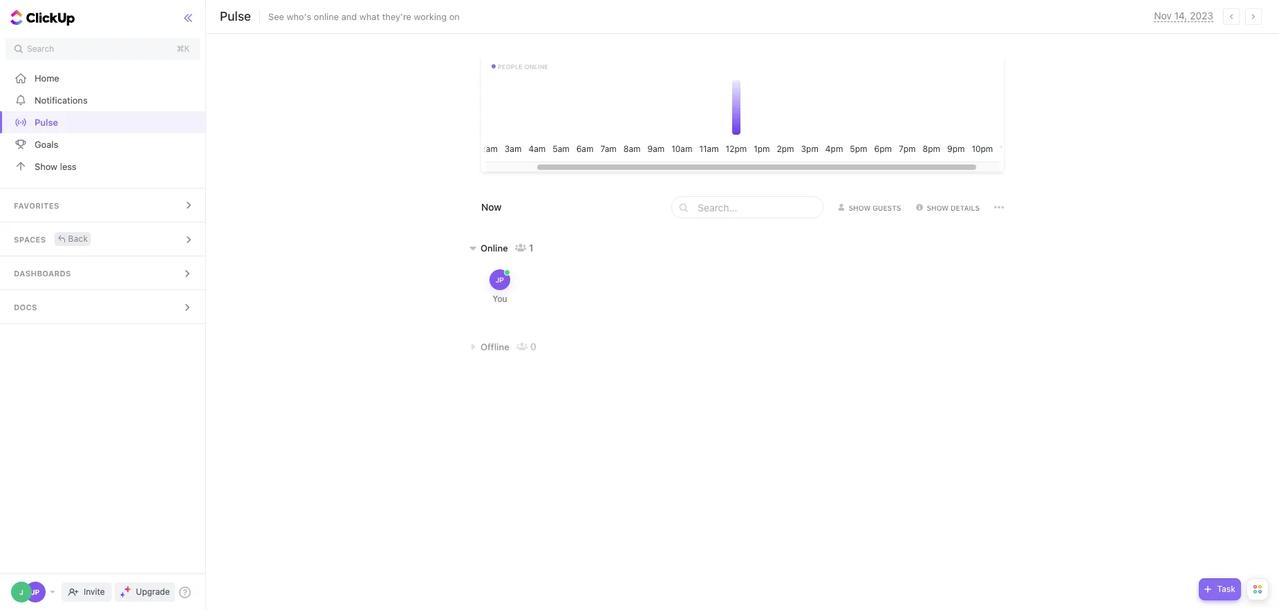 Task type: vqa. For each thing, say whether or not it's contained in the screenshot.
Create a Space
no



Task type: locate. For each thing, give the bounding box(es) containing it.
back
[[68, 233, 88, 244]]

1 horizontal spatial show
[[849, 204, 871, 212]]

0 horizontal spatial show
[[35, 161, 57, 172]]

10pm
[[972, 144, 993, 154]]

1 horizontal spatial pulse
[[220, 9, 251, 24]]

and
[[341, 11, 357, 22]]

7am
[[600, 144, 617, 154]]

show for show less
[[35, 161, 57, 172]]

3pm
[[801, 144, 819, 154]]

1 vertical spatial online
[[524, 63, 548, 71]]

jp
[[496, 276, 504, 284], [31, 588, 40, 597]]

show
[[35, 161, 57, 172], [849, 204, 871, 212], [927, 204, 949, 212]]

⌘k
[[177, 44, 190, 54]]

dashboards
[[14, 269, 71, 278]]

11pm
[[1000, 144, 1020, 154]]

favorites button
[[0, 189, 206, 222]]

10am
[[672, 144, 692, 154]]

1
[[529, 242, 533, 254]]

online left and
[[314, 11, 339, 22]]

people online
[[498, 63, 548, 71]]

14,
[[1174, 10, 1187, 21]]

task
[[1217, 584, 1236, 595]]

8pm
[[923, 144, 940, 154]]

online
[[481, 242, 508, 253]]

show less
[[35, 161, 76, 172]]

0 horizontal spatial jp
[[31, 588, 40, 597]]

goals
[[35, 139, 58, 150]]

online
[[314, 11, 339, 22], [524, 63, 548, 71]]

0 horizontal spatial online
[[314, 11, 339, 22]]

pulse left see
[[220, 9, 251, 24]]

pulse up goals on the left of page
[[35, 117, 58, 128]]

show left details at the right top of the page
[[927, 204, 949, 212]]

pulse
[[220, 9, 251, 24], [35, 117, 58, 128]]

who's
[[287, 11, 311, 22]]

jp up you
[[496, 276, 504, 284]]

11am
[[699, 144, 719, 154]]

they're
[[382, 11, 411, 22]]

jp right j
[[31, 588, 40, 597]]

less
[[60, 161, 76, 172]]

1 vertical spatial jp
[[31, 588, 40, 597]]

0 horizontal spatial pulse
[[35, 117, 58, 128]]

0 vertical spatial online
[[314, 11, 339, 22]]

now
[[481, 201, 502, 213]]

working
[[414, 11, 447, 22]]

details
[[951, 204, 980, 212]]

2 horizontal spatial show
[[927, 204, 949, 212]]

home
[[35, 72, 59, 83]]

spaces
[[14, 235, 46, 244]]

3am
[[505, 144, 522, 154]]

show for show details
[[927, 204, 949, 212]]

upgrade link
[[114, 583, 175, 602]]

1 vertical spatial pulse
[[35, 117, 58, 128]]

0 vertical spatial jp
[[496, 276, 504, 284]]

nov 14, 2023
[[1154, 10, 1213, 21]]

goals link
[[0, 133, 206, 156]]

show inside sidebar navigation
[[35, 161, 57, 172]]

show left "guests"
[[849, 204, 871, 212]]

show down goals on the left of page
[[35, 161, 57, 172]]

nov 14, 2023 button
[[1154, 10, 1213, 22]]

pulse link
[[0, 111, 206, 133]]

jp inside sidebar navigation
[[31, 588, 40, 597]]

online right people at the top left of page
[[524, 63, 548, 71]]

1pm 2pm 3pm 4pm 5pm 6pm 7pm 8pm 9pm 10pm
[[754, 144, 993, 154]]

2am
[[481, 144, 498, 154]]

2pm
[[777, 144, 794, 154]]

show details
[[927, 204, 980, 212]]

3am 4am 5am 6am 7am 8am 9am 10am 11am
[[505, 144, 719, 154]]

1pm
[[754, 144, 770, 154]]

5pm
[[850, 144, 867, 154]]

notifications
[[35, 94, 88, 105]]

2023
[[1190, 10, 1213, 21]]



Task type: describe. For each thing, give the bounding box(es) containing it.
4am
[[529, 144, 546, 154]]

Search... text field
[[698, 197, 819, 218]]

guests
[[873, 204, 901, 212]]

0 vertical spatial pulse
[[220, 9, 251, 24]]

sidebar navigation
[[0, 0, 209, 611]]

nov
[[1154, 10, 1172, 21]]

invite
[[84, 587, 105, 597]]

1 horizontal spatial jp
[[496, 276, 504, 284]]

offline
[[481, 341, 509, 352]]

search
[[27, 44, 54, 54]]

what
[[359, 11, 380, 22]]

12pm
[[726, 144, 747, 154]]

upgrade
[[136, 587, 170, 597]]

0
[[530, 341, 536, 353]]

see
[[268, 11, 284, 22]]

9pm
[[947, 144, 965, 154]]

5am
[[553, 144, 570, 154]]

people
[[498, 63, 523, 71]]

6am
[[576, 144, 594, 154]]

pulse inside sidebar navigation
[[35, 117, 58, 128]]

sparkle svg 1 image
[[124, 586, 131, 593]]

on
[[449, 11, 460, 22]]

show guests
[[849, 204, 901, 212]]

1 horizontal spatial online
[[524, 63, 548, 71]]

show for show guests
[[849, 204, 871, 212]]

6pm
[[874, 144, 892, 154]]

9am
[[648, 144, 665, 154]]

back link
[[54, 232, 91, 246]]

see who's online and what they're working on
[[268, 11, 460, 22]]

favorites
[[14, 201, 59, 210]]

sparkle svg 2 image
[[120, 593, 125, 598]]

you
[[493, 294, 507, 304]]

j
[[19, 588, 23, 597]]

notifications link
[[0, 89, 206, 111]]

7pm
[[899, 144, 916, 154]]

docs
[[14, 303, 37, 312]]

home link
[[0, 67, 206, 89]]

8am
[[624, 144, 641, 154]]

4pm
[[825, 144, 843, 154]]



